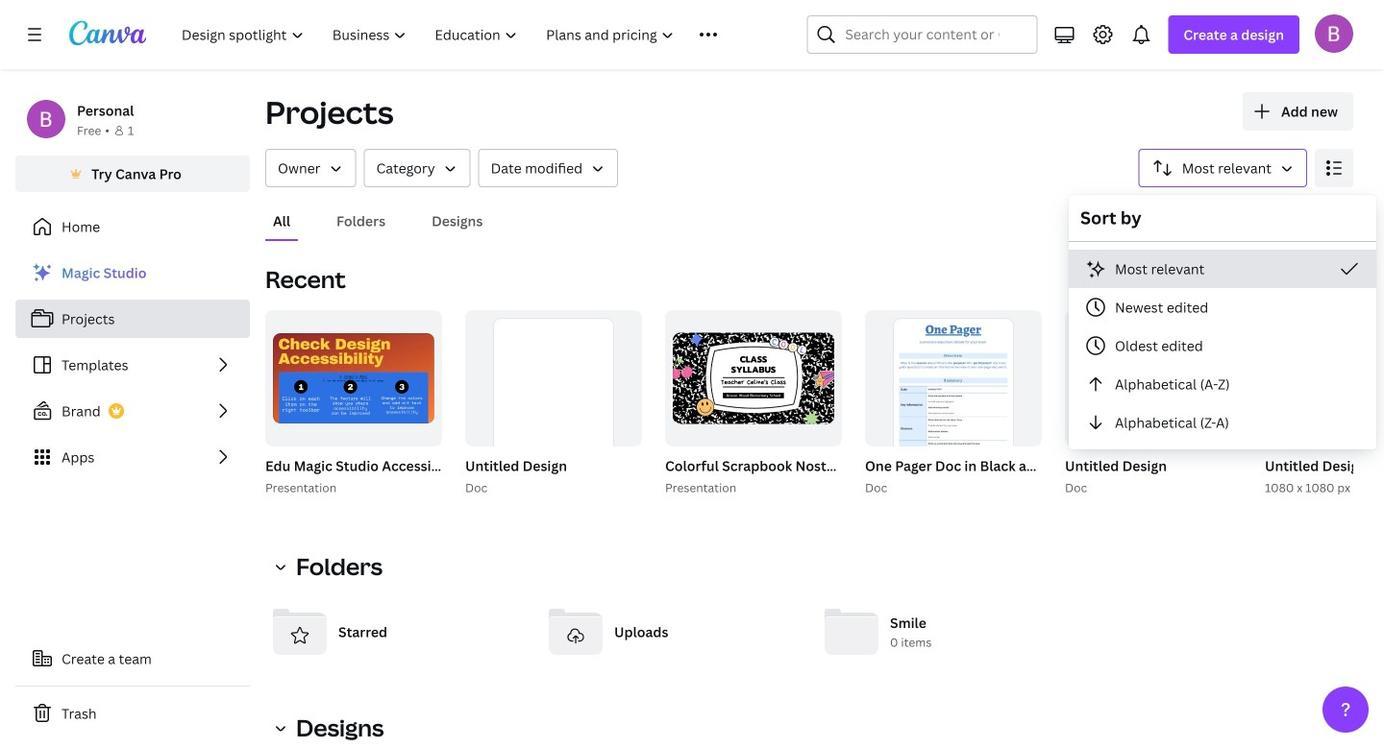 Task type: vqa. For each thing, say whether or not it's contained in the screenshot.
Search Field at the right
yes



Task type: locate. For each thing, give the bounding box(es) containing it.
8 group from the left
[[865, 310, 1042, 490]]

region
[[265, 744, 1353, 749]]

1 option from the top
[[1069, 250, 1376, 288]]

None search field
[[807, 15, 1038, 54]]

Owner button
[[265, 149, 356, 187]]

group
[[261, 310, 625, 498], [265, 310, 442, 447], [461, 310, 642, 498], [465, 310, 642, 490], [661, 310, 1150, 498], [665, 310, 842, 447], [861, 310, 1357, 498], [865, 310, 1042, 490], [1061, 310, 1242, 498], [1261, 310, 1384, 498]]

Date modified button
[[478, 149, 618, 187]]

10 group from the left
[[1261, 310, 1384, 498]]

Category button
[[364, 149, 471, 187]]

Sort by button
[[1139, 149, 1307, 187]]

Search search field
[[845, 16, 999, 53]]

7 group from the left
[[861, 310, 1357, 498]]

option
[[1069, 250, 1376, 288], [1069, 288, 1376, 327], [1069, 327, 1376, 365], [1069, 365, 1376, 404], [1069, 404, 1376, 442]]

4 group from the left
[[465, 310, 642, 490]]

list
[[15, 254, 250, 477]]

5 group from the left
[[661, 310, 1150, 498]]

3 option from the top
[[1069, 327, 1376, 365]]

6 group from the left
[[665, 310, 842, 447]]

4 option from the top
[[1069, 365, 1376, 404]]

top level navigation element
[[169, 15, 761, 54], [169, 15, 761, 54]]



Task type: describe. For each thing, give the bounding box(es) containing it.
2 option from the top
[[1069, 288, 1376, 327]]

1 group from the left
[[261, 310, 625, 498]]

9 group from the left
[[1061, 310, 1242, 498]]

3 group from the left
[[461, 310, 642, 498]]

sort by list box
[[1069, 250, 1376, 442]]

5 option from the top
[[1069, 404, 1376, 442]]

2 group from the left
[[265, 310, 442, 447]]

bob builder image
[[1315, 14, 1353, 53]]



